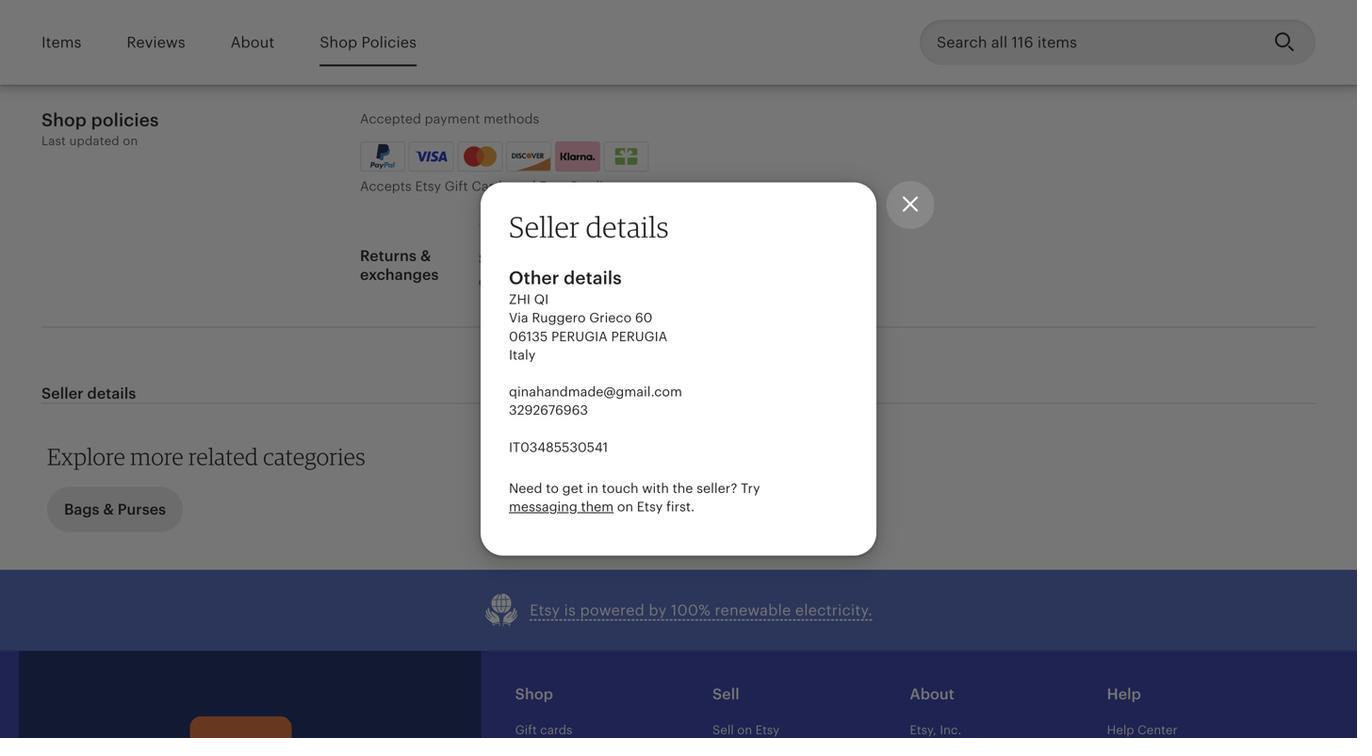 Task type: vqa. For each thing, say whether or not it's contained in the screenshot.
the electricity.
yes



Task type: locate. For each thing, give the bounding box(es) containing it.
shop left policies
[[320, 34, 358, 51]]

shop policies last updated on
[[41, 110, 159, 148]]

1 horizontal spatial on
[[617, 499, 634, 514]]

1 vertical spatial shop
[[41, 110, 87, 130]]

60
[[635, 310, 653, 325]]

items
[[41, 34, 81, 51]]

0 vertical spatial shop
[[320, 34, 358, 51]]

1 help from the top
[[1108, 686, 1142, 703]]

powered
[[580, 602, 645, 619]]

0 vertical spatial seller details
[[509, 209, 669, 244]]

about
[[231, 34, 275, 51], [910, 686, 955, 703]]

1 perugia from the left
[[552, 329, 608, 344]]

1 vertical spatial on
[[617, 499, 634, 514]]

0 vertical spatial and
[[512, 179, 536, 194]]

perugia down ruggero
[[552, 329, 608, 344]]

accepted payment methods
[[360, 111, 540, 126]]

exchange
[[479, 274, 540, 289]]

sell on etsy link
[[713, 723, 780, 737]]

0 horizontal spatial seller
[[41, 385, 84, 402]]

2 help from the top
[[1108, 723, 1135, 737]]

see
[[479, 251, 502, 266]]

help center link
[[1108, 723, 1178, 737]]

1 sell from the top
[[713, 686, 740, 703]]

zhi
[[509, 292, 531, 307]]

seller details
[[509, 209, 669, 244], [41, 385, 136, 402]]

shop policies link
[[320, 21, 417, 64]]

item
[[506, 251, 534, 266]]

1 vertical spatial gift
[[515, 723, 537, 737]]

reviews link
[[127, 21, 185, 64]]

credits
[[569, 179, 615, 194]]

qi
[[534, 292, 549, 307]]

1 horizontal spatial perugia
[[611, 329, 668, 344]]

2 sell from the top
[[713, 723, 734, 737]]

1 vertical spatial help
[[1108, 723, 1135, 737]]

seller
[[509, 209, 580, 244], [41, 385, 84, 402]]

0 vertical spatial on
[[123, 134, 138, 148]]

gift left cards
[[515, 723, 537, 737]]

help center
[[1108, 723, 1178, 737]]

0 horizontal spatial about
[[231, 34, 275, 51]]

on
[[123, 134, 138, 148], [617, 499, 634, 514], [738, 723, 753, 737]]

2 horizontal spatial shop
[[515, 686, 553, 703]]

sell for sell
[[713, 686, 740, 703]]

0 horizontal spatial seller details
[[41, 385, 136, 402]]

updated
[[69, 134, 119, 148]]

1 horizontal spatial gift
[[515, 723, 537, 737]]

messaging them button
[[509, 498, 614, 516]]

0 horizontal spatial perugia
[[552, 329, 608, 344]]

0 horizontal spatial shop
[[41, 110, 87, 130]]

accepted
[[360, 111, 421, 126]]

help for help
[[1108, 686, 1142, 703]]

2 vertical spatial shop
[[515, 686, 553, 703]]

1 horizontal spatial seller
[[509, 209, 580, 244]]

and
[[512, 179, 536, 194], [646, 251, 670, 266]]

etsy is powered by 100% renewable electricity. button
[[485, 593, 873, 628]]

on inside "need to get in touch with the seller? try messaging them on etsy first."
[[617, 499, 634, 514]]

shop
[[320, 34, 358, 51], [41, 110, 87, 130], [515, 686, 553, 703]]

more
[[130, 443, 184, 471]]

0 horizontal spatial on
[[123, 134, 138, 148]]

them
[[581, 499, 614, 514]]

0 vertical spatial gift
[[445, 179, 468, 194]]

in
[[587, 481, 599, 496]]

returns
[[360, 248, 417, 265]]

gift
[[445, 179, 468, 194], [515, 723, 537, 737]]

mastercard image
[[461, 144, 500, 169]]

1 horizontal spatial seller details
[[509, 209, 669, 244]]

2 horizontal spatial on
[[738, 723, 753, 737]]

methods
[[484, 111, 540, 126]]

0 vertical spatial help
[[1108, 686, 1142, 703]]

qinahandmade@gmail.com 3292676963
[[509, 384, 683, 418]]

1 horizontal spatial shop
[[320, 34, 358, 51]]

other details
[[509, 268, 622, 288]]

seller details up for
[[509, 209, 669, 244]]

klarna image
[[555, 141, 600, 172]]

shop inside shop policies link
[[320, 34, 358, 51]]

about link
[[231, 21, 275, 64]]

return
[[604, 251, 643, 266]]

0 vertical spatial seller
[[509, 209, 580, 244]]

discover image
[[507, 145, 553, 173]]

qinahandmade@gmail.com
[[509, 384, 683, 399]]

details up 'other details'
[[538, 251, 579, 266]]

etsy
[[415, 179, 441, 194], [540, 179, 566, 194], [637, 499, 663, 514], [530, 602, 560, 619], [756, 723, 780, 737]]

seller details up explore on the left bottom of the page
[[41, 385, 136, 402]]

etsy is powered by 100% renewable electricity.
[[530, 602, 873, 619]]

policies
[[362, 34, 417, 51]]

1 horizontal spatial about
[[910, 686, 955, 703]]

0 vertical spatial about
[[231, 34, 275, 51]]

etsy inside button
[[530, 602, 560, 619]]

sell
[[713, 686, 740, 703], [713, 723, 734, 737]]

shop up last
[[41, 110, 87, 130]]

perugia down the '60' at left
[[611, 329, 668, 344]]

cards
[[540, 723, 573, 737]]

need to get in touch with the seller? try messaging them on etsy first.
[[509, 481, 761, 514]]

grieco
[[589, 310, 632, 325]]

details
[[586, 209, 669, 244], [538, 251, 579, 266], [564, 268, 622, 288], [87, 385, 136, 402]]

giftcard image
[[611, 148, 643, 165]]

1 vertical spatial seller details
[[41, 385, 136, 402]]

perugia
[[552, 329, 608, 344], [611, 329, 668, 344]]

help up help center
[[1108, 686, 1142, 703]]

and down discover image
[[512, 179, 536, 194]]

gift left the cards
[[445, 179, 468, 194]]

2 vertical spatial on
[[738, 723, 753, 737]]

shop inside shop policies last updated on
[[41, 110, 87, 130]]

1 vertical spatial sell
[[713, 723, 734, 737]]

shop policies
[[320, 34, 417, 51]]

etsy,
[[910, 723, 937, 737]]

and right return
[[646, 251, 670, 266]]

other
[[509, 268, 560, 288]]

inc.
[[940, 723, 962, 737]]

exchanges
[[360, 266, 439, 283]]

help left center
[[1108, 723, 1135, 737]]

cards
[[472, 179, 509, 194]]

explore
[[47, 443, 126, 471]]

1 horizontal spatial and
[[646, 251, 670, 266]]

0 vertical spatial sell
[[713, 686, 740, 703]]

help
[[1108, 686, 1142, 703], [1108, 723, 1135, 737]]

seller up item on the left top
[[509, 209, 580, 244]]

1 vertical spatial and
[[646, 251, 670, 266]]

eligibility.
[[544, 274, 604, 289]]

shop up gift cards
[[515, 686, 553, 703]]

policies
[[91, 110, 159, 130]]

paypal image
[[363, 144, 403, 169]]

related
[[189, 443, 258, 471]]

seller up explore on the left bottom of the page
[[41, 385, 84, 402]]

Search all 116 items text field
[[920, 20, 1260, 65]]



Task type: describe. For each thing, give the bounding box(es) containing it.
renewable
[[715, 602, 791, 619]]

center
[[1138, 723, 1178, 737]]

get
[[563, 481, 584, 496]]

and inside see item details for return and exchange eligibility.
[[646, 251, 670, 266]]

messaging
[[509, 499, 578, 514]]

seller details inside "dialog"
[[509, 209, 669, 244]]

06135
[[509, 329, 548, 344]]

touch
[[602, 481, 639, 496]]

returns & exchanges
[[360, 248, 439, 283]]

to
[[546, 481, 559, 496]]

on inside shop policies last updated on
[[123, 134, 138, 148]]

need
[[509, 481, 543, 496]]

last
[[41, 134, 66, 148]]

try
[[741, 481, 761, 496]]

seller inside "dialog"
[[509, 209, 580, 244]]

details inside see item details for return and exchange eligibility.
[[538, 251, 579, 266]]

by
[[649, 602, 667, 619]]

gift cards
[[515, 723, 573, 737]]

sell on etsy
[[713, 723, 780, 737]]

categories
[[263, 443, 366, 471]]

details down for
[[564, 268, 622, 288]]

1 vertical spatial about
[[910, 686, 955, 703]]

electricity.
[[796, 602, 873, 619]]

etsy, inc.
[[910, 723, 962, 737]]

1 vertical spatial seller
[[41, 385, 84, 402]]

100%
[[671, 602, 711, 619]]

with
[[642, 481, 669, 496]]

help for help center
[[1108, 723, 1135, 737]]

ruggero
[[532, 310, 586, 325]]

it03485530541
[[509, 440, 608, 455]]

visa image
[[416, 148, 448, 165]]

the
[[673, 481, 693, 496]]

etsy inside "need to get in touch with the seller? try messaging them on etsy first."
[[637, 499, 663, 514]]

is
[[564, 602, 576, 619]]

etsy, inc. link
[[910, 723, 962, 737]]

0 horizontal spatial gift
[[445, 179, 468, 194]]

sell for sell on etsy
[[713, 723, 734, 737]]

reviews
[[127, 34, 185, 51]]

explore more related categories
[[47, 443, 366, 471]]

see item details for return and exchange eligibility.
[[479, 251, 670, 289]]

0 horizontal spatial and
[[512, 179, 536, 194]]

shop for policies
[[41, 110, 87, 130]]

shop for policies
[[320, 34, 358, 51]]

first.
[[667, 499, 695, 514]]

items link
[[41, 21, 81, 64]]

gift cards link
[[515, 723, 573, 737]]

via
[[509, 310, 529, 325]]

seller?
[[697, 481, 738, 496]]

italy
[[509, 347, 536, 362]]

for
[[583, 251, 601, 266]]

2 perugia from the left
[[611, 329, 668, 344]]

this is an overlay with regulatory seller details dialog
[[0, 0, 1358, 738]]

accepts etsy gift cards and etsy credits
[[360, 179, 615, 194]]

payment
[[425, 111, 480, 126]]

details up explore on the left bottom of the page
[[87, 385, 136, 402]]

accepts
[[360, 179, 412, 194]]

zhi qi via ruggero grieco 60 06135 perugia perugia italy
[[509, 292, 668, 362]]

details up return
[[586, 209, 669, 244]]

&
[[420, 248, 431, 265]]

3292676963
[[509, 403, 588, 418]]



